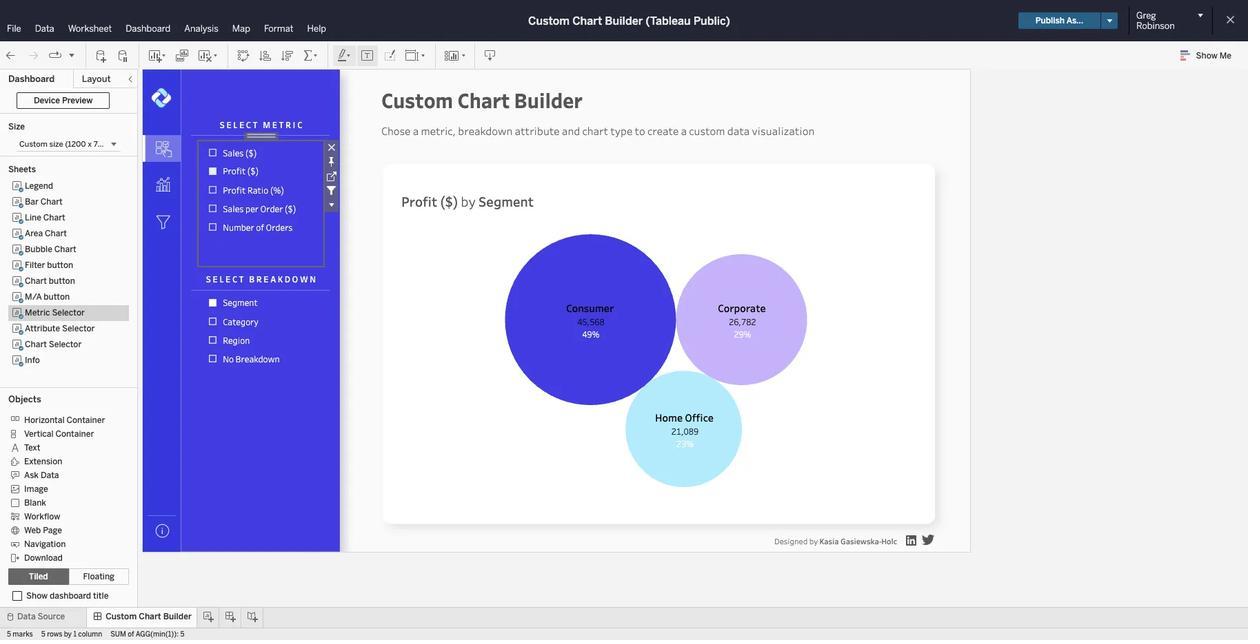 Task type: locate. For each thing, give the bounding box(es) containing it.
publish as...
[[1036, 16, 1084, 26]]

container inside option
[[67, 416, 105, 425]]

publish
[[1036, 16, 1065, 26]]

t for r
[[239, 274, 244, 285]]

greg robinson
[[1137, 10, 1175, 31]]

publish as... button
[[1019, 12, 1101, 29]]

selector for attribute selector
[[62, 324, 95, 334]]

c left m
[[246, 119, 251, 130]]

container for horizontal container
[[67, 416, 105, 425]]

r left "i"
[[286, 119, 291, 130]]

data up marks
[[17, 613, 36, 622]]

s left m
[[220, 119, 225, 130]]

2 horizontal spatial 5
[[180, 631, 184, 639]]

w
[[300, 274, 308, 285]]

button down "filter button"
[[49, 277, 75, 286]]

1 horizontal spatial dashboard
[[126, 23, 171, 34]]

attribute selector
[[25, 324, 95, 334]]

data
[[35, 23, 54, 34], [41, 471, 59, 481], [17, 613, 36, 622]]

custom chart builder
[[381, 86, 583, 114], [106, 613, 192, 622]]

dashboard
[[50, 592, 91, 602]]

selector down the attribute selector
[[49, 340, 82, 350]]

chart selector
[[25, 340, 82, 350]]

0 vertical spatial button
[[47, 261, 73, 270]]

2 vertical spatial data
[[17, 613, 36, 622]]

2 vertical spatial selector
[[49, 340, 82, 350]]

bubble
[[25, 245, 52, 255]]

vertical
[[24, 430, 54, 439]]

button down bubble chart
[[47, 261, 73, 270]]

sorted ascending by min(1) within field list image
[[259, 49, 272, 62]]

1 vertical spatial dashboard
[[8, 74, 55, 84]]

d
[[285, 274, 290, 285]]

5 right agg(min(1)):
[[180, 631, 184, 639]]

device
[[34, 96, 60, 106]]

l for s e l e c t   b r e a k d o w n
[[220, 274, 224, 285]]

totals image
[[303, 49, 319, 62]]

dashboard down the redo image
[[8, 74, 55, 84]]

legend
[[25, 181, 53, 191]]

c left b
[[232, 274, 237, 285]]

by left "1"
[[64, 631, 72, 639]]

1 vertical spatial custom chart builder
[[106, 613, 192, 622]]

1 vertical spatial data
[[41, 471, 59, 481]]

0 horizontal spatial show
[[26, 592, 48, 602]]

1 horizontal spatial s
[[220, 119, 225, 130]]

data source
[[17, 613, 65, 622]]

fit image
[[405, 49, 427, 62]]

builder inside custom chart builder application
[[514, 86, 583, 114]]

5 rows by 1 column
[[41, 631, 102, 639]]

breakdown
[[458, 124, 513, 138]]

0 horizontal spatial 5
[[7, 631, 11, 639]]

1 vertical spatial container
[[56, 430, 94, 439]]

selector
[[52, 308, 85, 318], [62, 324, 95, 334], [49, 340, 82, 350]]

vertical container
[[24, 430, 94, 439]]

0 horizontal spatial s
[[206, 274, 211, 285]]

list box containing legend
[[8, 179, 129, 384]]

selector for metric selector
[[52, 308, 85, 318]]

1 horizontal spatial by
[[461, 192, 476, 210]]

1 vertical spatial l
[[220, 274, 224, 285]]

1 vertical spatial builder
[[514, 86, 583, 114]]

5 left marks
[[7, 631, 11, 639]]

profit
[[401, 192, 438, 210]]

700)
[[94, 140, 111, 149]]

replay animation image left new data source icon at the left
[[68, 51, 76, 59]]

area chart
[[25, 229, 67, 239]]

t left "i"
[[279, 119, 284, 130]]

selector down metric selector
[[62, 324, 95, 334]]

show left me
[[1197, 51, 1218, 61]]

2 horizontal spatial t
[[279, 119, 284, 130]]

by
[[461, 192, 476, 210], [810, 536, 818, 547], [64, 631, 72, 639]]

t left m
[[253, 119, 258, 130]]

chose
[[381, 124, 411, 138]]

by for profit ($) by segment
[[461, 192, 476, 210]]

show for show me
[[1197, 51, 1218, 61]]

collapse image
[[126, 75, 135, 83]]

area
[[25, 229, 43, 239]]

replay animation image right the redo image
[[48, 49, 62, 62]]

container down horizontal container
[[56, 430, 94, 439]]

container
[[67, 416, 105, 425], [56, 430, 94, 439]]

tiled
[[29, 573, 48, 582]]

1 vertical spatial selector
[[62, 324, 95, 334]]

2 vertical spatial button
[[44, 292, 70, 302]]

show me button
[[1174, 45, 1244, 66]]

filter
[[25, 261, 45, 270]]

r right b
[[256, 274, 262, 285]]

more options image
[[324, 198, 339, 212]]

2 vertical spatial builder
[[163, 613, 192, 622]]

t left b
[[239, 274, 244, 285]]

5 for 5 rows by 1 column
[[41, 631, 45, 639]]

sum of agg(min(1)): 5
[[111, 631, 184, 639]]

image image
[[173, 61, 358, 570], [151, 88, 172, 108], [374, 155, 953, 542], [922, 535, 935, 546], [906, 536, 917, 546]]

1 horizontal spatial show
[[1197, 51, 1218, 61]]

0 vertical spatial builder
[[605, 14, 643, 27]]

0 vertical spatial s
[[220, 119, 225, 130]]

0 horizontal spatial r
[[256, 274, 262, 285]]

a
[[413, 124, 419, 138], [681, 124, 687, 138]]

show/hide cards image
[[444, 49, 466, 62]]

replay animation image
[[48, 49, 62, 62], [68, 51, 76, 59]]

extension option
[[8, 455, 119, 468]]

show down "tiled"
[[26, 592, 48, 602]]

0 vertical spatial l
[[233, 119, 238, 130]]

0 horizontal spatial custom chart builder
[[106, 613, 192, 622]]

duplicate image
[[175, 49, 189, 62]]

1 horizontal spatial l
[[233, 119, 238, 130]]

builder up agg(min(1)):
[[163, 613, 192, 622]]

use as filter image
[[324, 183, 339, 198]]

1 vertical spatial s
[[206, 274, 211, 285]]

data
[[728, 124, 750, 138]]

2 horizontal spatial builder
[[605, 14, 643, 27]]

1 horizontal spatial builder
[[514, 86, 583, 114]]

by for 5 rows by 1 column
[[64, 631, 72, 639]]

highlight image
[[337, 49, 352, 62]]

bar chart
[[25, 197, 63, 207]]

5 marks
[[7, 631, 33, 639]]

bar
[[25, 197, 39, 207]]

builder up attribute on the left top of the page
[[514, 86, 583, 114]]

2 vertical spatial by
[[64, 631, 72, 639]]

a right chose
[[413, 124, 419, 138]]

metric,
[[421, 124, 456, 138]]

0 vertical spatial data
[[35, 23, 54, 34]]

0 vertical spatial r
[[286, 119, 291, 130]]

m/a button
[[25, 292, 70, 302]]

by left 'kasia'
[[810, 536, 818, 547]]

show
[[1197, 51, 1218, 61], [26, 592, 48, 602]]

container up vertical container option at the bottom of the page
[[67, 416, 105, 425]]

custom chart builder up breakdown
[[381, 86, 583, 114]]

button up metric selector
[[44, 292, 70, 302]]

1 horizontal spatial 5
[[41, 631, 45, 639]]

selector up the attribute selector
[[52, 308, 85, 318]]

1
[[73, 631, 76, 639]]

dashboard up new worksheet icon in the top of the page
[[126, 23, 171, 34]]

l left m
[[233, 119, 238, 130]]

1 vertical spatial show
[[26, 592, 48, 602]]

l left b
[[220, 274, 224, 285]]

2 5 from the left
[[41, 631, 45, 639]]

clear sheet image
[[197, 49, 219, 62]]

builder
[[605, 14, 643, 27], [514, 86, 583, 114], [163, 613, 192, 622]]

t
[[253, 119, 258, 130], [279, 119, 284, 130], [239, 274, 244, 285]]

device preview button
[[17, 92, 110, 109]]

new data source image
[[95, 49, 108, 62]]

builder left '(tableau'
[[605, 14, 643, 27]]

text
[[24, 443, 40, 453]]

c right "i"
[[297, 119, 302, 130]]

marks. press enter to open the view data window.. use arrow keys to navigate data visualization elements. image
[[143, 130, 181, 168], [201, 143, 321, 237], [143, 166, 181, 204], [143, 203, 181, 241], [399, 219, 914, 232], [399, 235, 914, 488], [201, 294, 321, 368]]

k
[[278, 274, 283, 285]]

1 vertical spatial button
[[49, 277, 75, 286]]

dashboard
[[126, 23, 171, 34], [8, 74, 55, 84]]

a
[[271, 274, 276, 285]]

0 horizontal spatial t
[[239, 274, 244, 285]]

metric
[[25, 308, 50, 318]]

download option
[[8, 551, 119, 565]]

t for e
[[253, 119, 258, 130]]

1 horizontal spatial custom chart builder
[[381, 86, 583, 114]]

0 vertical spatial selector
[[52, 308, 85, 318]]

2 horizontal spatial by
[[810, 536, 818, 547]]

1 5 from the left
[[7, 631, 11, 639]]

ask data option
[[8, 468, 119, 482]]

0 vertical spatial custom chart builder
[[381, 86, 583, 114]]

data up the redo image
[[35, 23, 54, 34]]

horizontal container
[[24, 416, 105, 425]]

0 horizontal spatial by
[[64, 631, 72, 639]]

0 horizontal spatial builder
[[163, 613, 192, 622]]

5 left 'rows'
[[41, 631, 45, 639]]

l
[[233, 119, 238, 130], [220, 274, 224, 285]]

n
[[310, 274, 316, 285]]

1 horizontal spatial replay animation image
[[68, 51, 76, 59]]

size
[[8, 122, 25, 132]]

c for s e l e c t   b r e a k d o w n
[[232, 274, 237, 285]]

kasia
[[820, 536, 839, 547]]

0 horizontal spatial c
[[232, 274, 237, 285]]

s left b
[[206, 274, 211, 285]]

designed
[[775, 536, 808, 547]]

(tableau
[[646, 14, 691, 27]]

1 horizontal spatial t
[[253, 119, 258, 130]]

metric selector
[[25, 308, 85, 318]]

blank
[[24, 499, 46, 508]]

1 horizontal spatial c
[[246, 119, 251, 130]]

custom chart builder up 'sum of agg(min(1)): 5'
[[106, 613, 192, 622]]

public)
[[694, 14, 730, 27]]

r
[[286, 119, 291, 130], [256, 274, 262, 285]]

container for vertical container
[[56, 430, 94, 439]]

0 vertical spatial by
[[461, 192, 476, 210]]

list box
[[8, 179, 129, 384]]

show inside button
[[1197, 51, 1218, 61]]

data down extension
[[41, 471, 59, 481]]

custom inside application
[[381, 86, 453, 114]]

format workbook image
[[383, 49, 397, 62]]

0 horizontal spatial l
[[220, 274, 224, 285]]

0 vertical spatial container
[[67, 416, 105, 425]]

b
[[249, 274, 255, 285]]

navigation option
[[8, 537, 119, 551]]

e
[[227, 119, 232, 130], [239, 119, 244, 130], [272, 119, 277, 130], [213, 274, 218, 285], [226, 274, 231, 285], [264, 274, 269, 285]]

togglestate option group
[[8, 569, 129, 586]]

1 horizontal spatial r
[[286, 119, 291, 130]]

s e l e c t   b r e a k d o w n
[[206, 274, 316, 285]]

0 horizontal spatial a
[[413, 124, 419, 138]]

vertical container option
[[8, 427, 119, 441]]

container inside option
[[56, 430, 94, 439]]

download image
[[484, 49, 497, 62]]

0 vertical spatial show
[[1197, 51, 1218, 61]]

1 horizontal spatial a
[[681, 124, 687, 138]]

greg
[[1137, 10, 1157, 21]]

a right create
[[681, 124, 687, 138]]

by right ($)
[[461, 192, 476, 210]]

button for chart button
[[49, 277, 75, 286]]

custom chart builder application
[[138, 61, 1247, 606]]

to
[[635, 124, 645, 138]]



Task type: vqa. For each thing, say whether or not it's contained in the screenshot.
salesforce logo
no



Task type: describe. For each thing, give the bounding box(es) containing it.
bubble chart
[[25, 245, 76, 255]]

rows
[[47, 631, 62, 639]]

s e l e c t   m e t r i c
[[220, 119, 302, 130]]

me
[[1220, 51, 1232, 61]]

x
[[88, 140, 92, 149]]

3 5 from the left
[[180, 631, 184, 639]]

i
[[293, 119, 296, 130]]

workflow
[[24, 512, 60, 522]]

custom size (1200 x 700)
[[19, 140, 111, 149]]

custom
[[689, 124, 725, 138]]

5 for 5 marks
[[7, 631, 11, 639]]

robinson
[[1137, 21, 1175, 31]]

analysis
[[184, 23, 218, 34]]

chart button
[[25, 277, 75, 286]]

hide mark labels image
[[361, 49, 375, 62]]

0 vertical spatial dashboard
[[126, 23, 171, 34]]

worksheet
[[68, 23, 112, 34]]

0 horizontal spatial dashboard
[[8, 74, 55, 84]]

horizontal
[[24, 416, 65, 425]]

sum
[[111, 631, 126, 639]]

segment
[[479, 192, 534, 210]]

of
[[128, 631, 134, 639]]

custom chart builder inside application
[[381, 86, 583, 114]]

layout
[[82, 74, 111, 84]]

filter button
[[25, 261, 73, 270]]

button for m/a button
[[44, 292, 70, 302]]

as...
[[1067, 16, 1084, 26]]

image
[[24, 485, 48, 494]]

chart
[[582, 124, 608, 138]]

data for data
[[35, 23, 54, 34]]

1 vertical spatial by
[[810, 536, 818, 547]]

o
[[292, 274, 298, 285]]

objects
[[8, 395, 41, 405]]

remove from dashboard image
[[324, 140, 339, 155]]

line chart
[[25, 213, 65, 223]]

workflow option
[[8, 510, 119, 524]]

page
[[43, 526, 62, 536]]

and
[[562, 124, 580, 138]]

data for data source
[[17, 613, 36, 622]]

image option
[[8, 482, 119, 496]]

ask data
[[24, 471, 59, 481]]

show dashboard title
[[26, 592, 109, 602]]

go to sheet image
[[324, 169, 339, 183]]

device preview
[[34, 96, 93, 106]]

web page
[[24, 526, 62, 536]]

floating
[[83, 573, 115, 582]]

swap rows and columns image
[[237, 49, 250, 62]]

m
[[263, 119, 270, 130]]

redo image
[[26, 49, 40, 62]]

source
[[38, 613, 65, 622]]

0 horizontal spatial replay animation image
[[48, 49, 62, 62]]

objects list box
[[8, 409, 129, 565]]

size
[[49, 140, 63, 149]]

show me
[[1197, 51, 1232, 61]]

text option
[[8, 441, 119, 455]]

sorted descending by min(1) within field list image
[[281, 49, 295, 62]]

s for s e l e c t   m e t r i c
[[220, 119, 225, 130]]

c for s e l e c t   m e t r i c
[[246, 119, 251, 130]]

designed by kasia gasiewska-holc
[[775, 536, 897, 547]]

fix height image
[[324, 155, 339, 169]]

gasiewska-
[[841, 536, 882, 547]]

(1200
[[65, 140, 86, 149]]

agg(min(1)):
[[136, 631, 179, 639]]

navigation
[[24, 540, 66, 550]]

line
[[25, 213, 41, 223]]

visualization
[[752, 124, 815, 138]]

attribute
[[25, 324, 60, 334]]

selector for chart selector
[[49, 340, 82, 350]]

info
[[25, 356, 40, 366]]

chose a metric, breakdown attribute and chart type to create a custom data visualization
[[381, 124, 817, 138]]

new worksheet image
[[148, 49, 167, 62]]

s for s e l e c t   b r e a k d o w n
[[206, 274, 211, 285]]

horizontal container option
[[8, 413, 119, 427]]

1 a from the left
[[413, 124, 419, 138]]

column
[[78, 631, 102, 639]]

web
[[24, 526, 41, 536]]

marks
[[13, 631, 33, 639]]

2 a from the left
[[681, 124, 687, 138]]

l for s e l e c t   m e t r i c
[[233, 119, 238, 130]]

help
[[307, 23, 326, 34]]

holc
[[882, 536, 897, 547]]

show for show dashboard title
[[26, 592, 48, 602]]

button for filter button
[[47, 261, 73, 270]]

map
[[232, 23, 250, 34]]

download
[[24, 554, 63, 563]]

1 vertical spatial r
[[256, 274, 262, 285]]

format
[[264, 23, 294, 34]]

chart inside custom chart builder application
[[458, 86, 510, 114]]

web page option
[[8, 524, 119, 537]]

marks. press enter to open the view data window.. use arrow keys to navigate data visualization elements. image
[[154, 523, 171, 540]]

extension
[[24, 457, 62, 467]]

custom chart builder (tableau public)
[[528, 14, 730, 27]]

data inside option
[[41, 471, 59, 481]]

sheets
[[8, 165, 36, 175]]

m/a
[[25, 292, 42, 302]]

pause auto updates image
[[117, 49, 130, 62]]

attribute
[[515, 124, 560, 138]]

title
[[93, 592, 109, 602]]

blank option
[[8, 496, 119, 510]]

($)
[[440, 192, 458, 210]]

file
[[7, 23, 21, 34]]

preview
[[62, 96, 93, 106]]

ask
[[24, 471, 39, 481]]

undo image
[[4, 49, 18, 62]]

2 horizontal spatial c
[[297, 119, 302, 130]]



